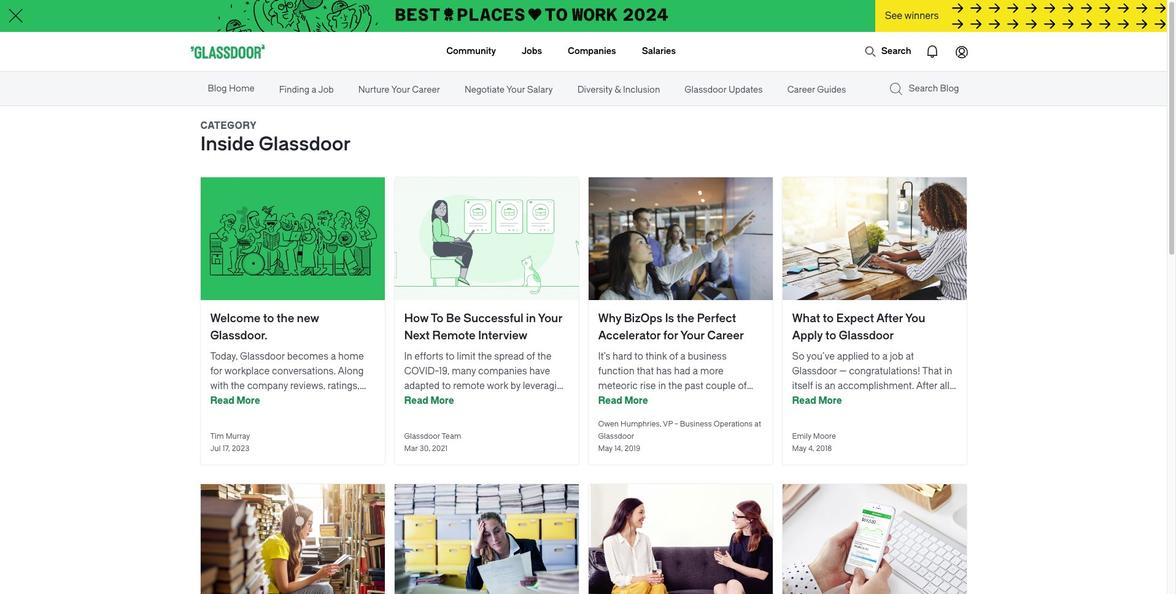 Task type: describe. For each thing, give the bounding box(es) containing it.
team
[[442, 432, 461, 441]]

interview
[[478, 329, 528, 343]]

it's hard to think of a business function that has had a more meteoric rise in the past couple of decades than business operations,...
[[598, 351, 757, 406]]

read for why bizops is the perfect accelerator for your career
[[598, 395, 622, 406]]

salaries link
[[642, 32, 676, 71]]

rise
[[640, 381, 656, 392]]

to
[[431, 312, 444, 325]]

apply
[[792, 329, 823, 343]]

adapted
[[404, 381, 440, 392]]

think
[[646, 351, 667, 362]]

salaries
[[229, 395, 262, 406]]

applied
[[837, 351, 869, 362]]

already
[[321, 395, 353, 406]]

lottie animation container image inside search button
[[864, 45, 876, 58]]

your inside why bizops is the perfect accelerator for your career
[[680, 329, 705, 343]]

salaries
[[642, 46, 676, 56]]

leveraging
[[523, 381, 568, 392]]

all,
[[940, 381, 952, 392]]

for,
[[242, 410, 255, 421]]

14,
[[614, 444, 623, 453]]

a right had
[[693, 366, 698, 377]]

be
[[446, 312, 461, 325]]

couple
[[706, 381, 736, 392]]

glassdoor left updates
[[685, 85, 727, 95]]

2018
[[816, 444, 832, 453]]

that
[[637, 366, 654, 377]]

glassdoor inside the glassdoor team mar 30, 2021
[[404, 432, 440, 441]]

the inside today, glassdoor becomes a home for workplace conversations. along with the company reviews, ratings, and salaries glassdoor is already known for, we're incorporating real...
[[231, 381, 245, 392]]

your inside how to be successful in your next remote interview
[[538, 312, 562, 325]]

zoom
[[486, 395, 512, 406]]

blog home
[[208, 83, 255, 94]]

2 horizontal spatial of
[[738, 381, 747, 392]]

you've
[[807, 351, 835, 362]]

1 horizontal spatial of
[[669, 351, 678, 362]]

2019
[[625, 444, 640, 453]]

winners
[[905, 10, 939, 21]]

we're
[[258, 410, 280, 421]]

home
[[229, 83, 255, 94]]

a left job
[[312, 85, 317, 95]]

0 horizontal spatial job
[[850, 395, 863, 406]]

in
[[404, 351, 412, 362]]

jul
[[210, 444, 221, 453]]

more for how to be successful in your next remote interview
[[430, 395, 454, 406]]

in inside it's hard to think of a business function that has had a more meteoric rise in the past couple of decades than business operations,...
[[658, 381, 666, 392]]

at for job
[[906, 351, 914, 362]]

emily moore may 4, 2018
[[792, 432, 836, 453]]

bizops
[[624, 312, 663, 325]]

read for what to expect after you apply to glassdoor
[[792, 395, 816, 406]]

blog home link
[[205, 73, 257, 105]]

and
[[210, 395, 227, 406]]

career inside why bizops is the perfect accelerator for your career
[[707, 329, 744, 343]]

community
[[446, 46, 496, 56]]

see winners
[[885, 10, 939, 21]]

what
[[792, 312, 820, 325]]

4,
[[808, 444, 814, 453]]

congratulations!
[[849, 366, 921, 377]]

remote
[[432, 329, 476, 343]]

many
[[452, 366, 476, 377]]

systems
[[430, 395, 467, 406]]

the up have
[[537, 351, 552, 362]]

conversations.
[[272, 366, 336, 377]]

guides
[[817, 85, 846, 95]]

proactivity,...
[[792, 410, 847, 421]]

—
[[839, 366, 847, 377]]

it's
[[598, 351, 610, 362]]

0 vertical spatial business
[[688, 351, 727, 362]]

finding
[[279, 85, 309, 95]]

to up 'systems'
[[442, 381, 451, 392]]

have
[[529, 366, 550, 377]]

operations
[[714, 420, 753, 429]]

perfect
[[697, 312, 736, 325]]

negotiate your salary
[[465, 85, 553, 95]]

read more for welcome to the new glassdoor.
[[210, 395, 260, 406]]

read more for what to expect after you apply to glassdoor
[[792, 395, 842, 406]]

more for what to expect after you apply to glassdoor
[[818, 395, 842, 406]]

real...
[[344, 410, 367, 421]]

workplace
[[225, 366, 270, 377]]

to inside it's hard to think of a business function that has had a more meteoric rise in the past couple of decades than business operations,...
[[635, 351, 643, 362]]

today, glassdoor becomes a home for workplace conversations. along with the company reviews, ratings, and salaries glassdoor is already known for, we're incorporating real...
[[210, 351, 367, 421]]

demonstrates
[[866, 395, 927, 406]]

a up proactivity,...
[[842, 395, 848, 406]]

home
[[338, 351, 364, 362]]

salary
[[527, 85, 553, 95]]

why
[[598, 312, 621, 325]]

by
[[511, 381, 521, 392]]

read more for how to be successful in your next remote interview
[[404, 395, 454, 406]]

is inside today, glassdoor becomes a home for workplace conversations. along with the company reviews, ratings, and salaries glassdoor is already known for, we're incorporating real...
[[312, 395, 319, 406]]

after inside what to expect after you apply to glassdoor
[[877, 312, 903, 325]]

next
[[404, 329, 430, 343]]

spread
[[494, 351, 524, 362]]

blog inside blog home link
[[208, 83, 227, 94]]

job
[[318, 85, 334, 95]]

business
[[680, 420, 712, 429]]

ratings,
[[328, 381, 360, 392]]

to right what at the right bottom
[[823, 312, 834, 325]]

than
[[638, 395, 657, 406]]

to up 19,
[[446, 351, 455, 362]]

may inside emily moore may 4, 2018
[[792, 444, 807, 453]]

welcome to the new glassdoor.
[[210, 312, 319, 343]]

how
[[404, 312, 429, 325]]

an
[[825, 381, 836, 392]]



Task type: locate. For each thing, give the bounding box(es) containing it.
0 horizontal spatial lottie animation container image
[[864, 45, 876, 58]]

why bizops is the perfect accelerator for your career
[[598, 312, 744, 343]]

is up incorporating at the left
[[312, 395, 319, 406]]

1 vertical spatial at
[[755, 420, 761, 429]]

for inside why bizops is the perfect accelerator for your career
[[663, 329, 678, 343]]

tim
[[210, 432, 224, 441]]

of up have
[[526, 351, 535, 362]]

glassdoor inside so you've applied to a job at glassdoor — congratulations! that in itself is an accomplishment. after all, applying to a job demonstrates proactivity,...
[[792, 366, 837, 377]]

see winners link
[[875, 0, 1167, 33]]

2 read more from the left
[[404, 395, 454, 406]]

read down adapted
[[404, 395, 428, 406]]

to up congratulations!
[[871, 351, 880, 362]]

0 horizontal spatial may
[[598, 444, 613, 453]]

reviews,
[[290, 381, 325, 392]]

blog
[[208, 83, 227, 94], [940, 83, 959, 94]]

0 vertical spatial is
[[815, 381, 823, 392]]

itself
[[792, 381, 813, 392]]

a up had
[[680, 351, 686, 362]]

how to be successful in your next remote interview
[[404, 312, 562, 343]]

more up connect...
[[430, 395, 454, 406]]

in up interview
[[526, 312, 536, 325]]

the right the is
[[677, 312, 694, 325]]

career
[[412, 85, 440, 95], [787, 85, 815, 95], [707, 329, 744, 343]]

the left new
[[277, 312, 294, 325]]

negotiate
[[465, 85, 505, 95]]

to right welcome
[[263, 312, 274, 325]]

for inside today, glassdoor becomes a home for workplace conversations. along with the company reviews, ratings, and salaries glassdoor is already known for, we're incorporating real...
[[210, 366, 222, 377]]

job up congratulations!
[[890, 351, 904, 362]]

so you've applied to a job at glassdoor — congratulations! that in itself is an accomplishment. after all, applying to a job demonstrates proactivity,...
[[792, 351, 952, 421]]

0 horizontal spatial in
[[526, 312, 536, 325]]

jobs
[[522, 46, 542, 56]]

glassdoor team mar 30, 2021
[[404, 432, 461, 453]]

the inside why bizops is the perfect accelerator for your career
[[677, 312, 694, 325]]

3 more from the left
[[624, 395, 648, 406]]

after
[[877, 312, 903, 325], [916, 381, 938, 392]]

of inside in efforts to limit the spread of the covid-19, many companies have adapted to remote work by leveraging video systems like zoom to connect...
[[526, 351, 535, 362]]

at right operations
[[755, 420, 761, 429]]

more
[[700, 366, 724, 377]]

2021
[[432, 444, 448, 453]]

for up with
[[210, 366, 222, 377]]

career guides
[[787, 85, 846, 95]]

the down had
[[668, 381, 683, 392]]

may left 4,
[[792, 444, 807, 453]]

1 vertical spatial business
[[660, 395, 698, 406]]

0 vertical spatial for
[[663, 329, 678, 343]]

community link
[[446, 32, 496, 71]]

search inside search button
[[881, 46, 911, 56]]

glassdoor up 'workplace'
[[240, 351, 285, 362]]

1 vertical spatial job
[[850, 395, 863, 406]]

0 horizontal spatial after
[[877, 312, 903, 325]]

at inside owen humphries, vp - business operations at glassdoor may 14, 2019
[[755, 420, 761, 429]]

read down itself
[[792, 395, 816, 406]]

1 vertical spatial is
[[312, 395, 319, 406]]

1 horizontal spatial at
[[906, 351, 914, 362]]

companies link
[[568, 32, 616, 71]]

may
[[598, 444, 613, 453], [792, 444, 807, 453]]

1 read more from the left
[[210, 395, 260, 406]]

has
[[656, 366, 672, 377]]

is inside so you've applied to a job at glassdoor — congratulations! that in itself is an accomplishment. after all, applying to a job demonstrates proactivity,...
[[815, 381, 823, 392]]

4 read from the left
[[792, 395, 816, 406]]

category inside glassdoor
[[200, 120, 351, 155]]

17,
[[222, 444, 230, 453]]

more for welcome to the new glassdoor.
[[236, 395, 260, 406]]

2 more from the left
[[430, 395, 454, 406]]

at inside so you've applied to a job at glassdoor — congratulations! that in itself is an accomplishment. after all, applying to a job demonstrates proactivity,...
[[906, 351, 914, 362]]

glassdoor up 14,
[[598, 432, 634, 441]]

read more up the known
[[210, 395, 260, 406]]

1 vertical spatial after
[[916, 381, 938, 392]]

1 more from the left
[[236, 395, 260, 406]]

after down that
[[916, 381, 938, 392]]

more for why bizops is the perfect accelerator for your career
[[624, 395, 648, 406]]

your up have
[[538, 312, 562, 325]]

1 horizontal spatial lottie animation container image
[[947, 37, 976, 66]]

read more up proactivity,...
[[792, 395, 842, 406]]

2 horizontal spatial career
[[787, 85, 815, 95]]

&
[[615, 85, 621, 95]]

0 horizontal spatial for
[[210, 366, 222, 377]]

jobs link
[[522, 32, 542, 71]]

1 vertical spatial in
[[944, 366, 952, 377]]

3 read from the left
[[598, 395, 622, 406]]

lottie animation container image inside search button
[[864, 45, 876, 58]]

glassdoor up we're
[[265, 395, 310, 406]]

decades
[[598, 395, 636, 406]]

glassdoor updates
[[685, 85, 763, 95]]

emily
[[792, 432, 811, 441]]

after inside so you've applied to a job at glassdoor — congratulations! that in itself is an accomplishment. after all, applying to a job demonstrates proactivity,...
[[916, 381, 938, 392]]

welcome
[[210, 312, 261, 325]]

read
[[210, 395, 234, 406], [404, 395, 428, 406], [598, 395, 622, 406], [792, 395, 816, 406]]

1 horizontal spatial blog
[[940, 83, 959, 94]]

inside
[[200, 133, 254, 155]]

2023
[[232, 444, 249, 453]]

along
[[338, 366, 364, 377]]

today,
[[210, 351, 238, 362]]

glassdoor.
[[210, 329, 267, 343]]

that
[[922, 366, 942, 377]]

search for search
[[881, 46, 911, 56]]

0 vertical spatial at
[[906, 351, 914, 362]]

2 blog from the left
[[940, 83, 959, 94]]

work
[[487, 381, 508, 392]]

is
[[815, 381, 823, 392], [312, 395, 319, 406]]

diversity & inclusion
[[577, 85, 660, 95]]

1 vertical spatial for
[[210, 366, 222, 377]]

glassdoor inside category inside glassdoor
[[259, 133, 351, 155]]

tim murray jul 17, 2023
[[210, 432, 250, 453]]

at up congratulations!
[[906, 351, 914, 362]]

search down see
[[881, 46, 911, 56]]

the right limit
[[478, 351, 492, 362]]

1 read from the left
[[210, 395, 234, 406]]

companies
[[568, 46, 616, 56]]

more down the an
[[818, 395, 842, 406]]

2 horizontal spatial in
[[944, 366, 952, 377]]

lottie animation container image
[[397, 32, 447, 70], [397, 32, 447, 70], [917, 37, 947, 66], [917, 37, 947, 66], [947, 37, 976, 66], [864, 45, 876, 58]]

function
[[598, 366, 635, 377]]

lottie animation container image
[[947, 37, 976, 66], [864, 45, 876, 58]]

1 horizontal spatial job
[[890, 351, 904, 362]]

your
[[391, 85, 410, 95], [506, 85, 525, 95], [538, 312, 562, 325], [680, 329, 705, 343]]

to down by
[[514, 395, 523, 406]]

incorporating
[[283, 410, 341, 421]]

read down meteoric at bottom right
[[598, 395, 622, 406]]

limit
[[457, 351, 476, 362]]

with
[[210, 381, 229, 392]]

after left "you"
[[877, 312, 903, 325]]

2 vertical spatial in
[[658, 381, 666, 392]]

1 horizontal spatial in
[[658, 381, 666, 392]]

business
[[688, 351, 727, 362], [660, 395, 698, 406]]

may inside owen humphries, vp - business operations at glassdoor may 14, 2019
[[598, 444, 613, 453]]

you
[[905, 312, 926, 325]]

business down past
[[660, 395, 698, 406]]

the up salaries in the left bottom of the page
[[231, 381, 245, 392]]

1 horizontal spatial may
[[792, 444, 807, 453]]

is left the an
[[815, 381, 823, 392]]

to up 'you've'
[[825, 329, 836, 343]]

hard
[[613, 351, 632, 362]]

0 vertical spatial in
[[526, 312, 536, 325]]

category
[[200, 120, 257, 131]]

vp
[[663, 420, 673, 429]]

0 horizontal spatial is
[[312, 395, 319, 406]]

your down "perfect"
[[680, 329, 705, 343]]

read more
[[210, 395, 260, 406], [404, 395, 454, 406], [598, 395, 648, 406], [792, 395, 842, 406]]

search down search button on the top right
[[909, 83, 938, 94]]

glassdoor inside owen humphries, vp - business operations at glassdoor may 14, 2019
[[598, 432, 634, 441]]

glassdoor inside what to expect after you apply to glassdoor
[[839, 329, 894, 343]]

becomes
[[287, 351, 328, 362]]

accomplishment.
[[838, 381, 914, 392]]

1 may from the left
[[598, 444, 613, 453]]

2 may from the left
[[792, 444, 807, 453]]

operations,...
[[701, 395, 757, 406]]

-
[[675, 420, 678, 429]]

read more down meteoric at bottom right
[[598, 395, 648, 406]]

covid-
[[404, 366, 439, 377]]

what to expect after you apply to glassdoor
[[792, 312, 926, 343]]

of up operations,...
[[738, 381, 747, 392]]

1 horizontal spatial career
[[707, 329, 744, 343]]

owen
[[598, 420, 619, 429]]

for down the is
[[663, 329, 678, 343]]

2 read from the left
[[404, 395, 428, 406]]

4 read more from the left
[[792, 395, 842, 406]]

glassdoor down expect
[[839, 329, 894, 343]]

finding a job
[[279, 85, 334, 95]]

to up that
[[635, 351, 643, 362]]

read for how to be successful in your next remote interview
[[404, 395, 428, 406]]

1 horizontal spatial after
[[916, 381, 938, 392]]

in inside so you've applied to a job at glassdoor — congratulations! that in itself is an accomplishment. after all, applying to a job demonstrates proactivity,...
[[944, 366, 952, 377]]

in right the rise
[[658, 381, 666, 392]]

nurture your career
[[358, 85, 440, 95]]

0 vertical spatial search
[[881, 46, 911, 56]]

19,
[[439, 366, 450, 377]]

remote
[[453, 381, 485, 392]]

your right nurture
[[391, 85, 410, 95]]

humphries,
[[621, 420, 662, 429]]

1 vertical spatial search
[[909, 83, 938, 94]]

more
[[236, 395, 260, 406], [430, 395, 454, 406], [624, 395, 648, 406], [818, 395, 842, 406]]

glassdoor down 'you've'
[[792, 366, 837, 377]]

glassdoor up 30,
[[404, 432, 440, 441]]

30,
[[420, 444, 430, 453]]

to down the an
[[831, 395, 840, 406]]

a up congratulations!
[[882, 351, 888, 362]]

video
[[404, 395, 428, 406]]

career left guides
[[787, 85, 815, 95]]

connect...
[[404, 410, 448, 421]]

to inside welcome to the new glassdoor.
[[263, 312, 274, 325]]

in inside how to be successful in your next remote interview
[[526, 312, 536, 325]]

business up the more
[[688, 351, 727, 362]]

expect
[[836, 312, 874, 325]]

0 vertical spatial after
[[877, 312, 903, 325]]

0 horizontal spatial career
[[412, 85, 440, 95]]

0 horizontal spatial blog
[[208, 83, 227, 94]]

career right nurture
[[412, 85, 440, 95]]

a inside today, glassdoor becomes a home for workplace conversations. along with the company reviews, ratings, and salaries glassdoor is already known for, we're incorporating real...
[[331, 351, 336, 362]]

4 more from the left
[[818, 395, 842, 406]]

murray
[[226, 432, 250, 441]]

job down accomplishment.
[[850, 395, 863, 406]]

read for welcome to the new glassdoor.
[[210, 395, 234, 406]]

3 read more from the left
[[598, 395, 648, 406]]

successful
[[463, 312, 523, 325]]

search for search blog
[[909, 83, 938, 94]]

at for operations
[[755, 420, 761, 429]]

1 blog from the left
[[208, 83, 227, 94]]

0 horizontal spatial at
[[755, 420, 761, 429]]

more down the rise
[[624, 395, 648, 406]]

see
[[885, 10, 903, 21]]

of up had
[[669, 351, 678, 362]]

your left salary
[[506, 85, 525, 95]]

more up "for,"
[[236, 395, 260, 406]]

companies
[[478, 366, 527, 377]]

glassdoor down the finding a job
[[259, 133, 351, 155]]

at
[[906, 351, 914, 362], [755, 420, 761, 429]]

in up the all,
[[944, 366, 952, 377]]

the inside welcome to the new glassdoor.
[[277, 312, 294, 325]]

may left 14,
[[598, 444, 613, 453]]

the inside it's hard to think of a business function that has had a more meteoric rise in the past couple of decades than business operations,...
[[668, 381, 683, 392]]

read up the known
[[210, 395, 234, 406]]

0 horizontal spatial of
[[526, 351, 535, 362]]

career down "perfect"
[[707, 329, 744, 343]]

is
[[665, 312, 674, 325]]

read more up connect...
[[404, 395, 454, 406]]

so
[[792, 351, 805, 362]]

applying
[[792, 395, 829, 406]]

known
[[210, 410, 239, 421]]

0 vertical spatial job
[[890, 351, 904, 362]]

like
[[469, 395, 484, 406]]

inclusion
[[623, 85, 660, 95]]

1 horizontal spatial is
[[815, 381, 823, 392]]

1 horizontal spatial for
[[663, 329, 678, 343]]

a left home
[[331, 351, 336, 362]]

read more for why bizops is the perfect accelerator for your career
[[598, 395, 648, 406]]



Task type: vqa. For each thing, say whether or not it's contained in the screenshot.
"Negotiate Your Salary"
yes



